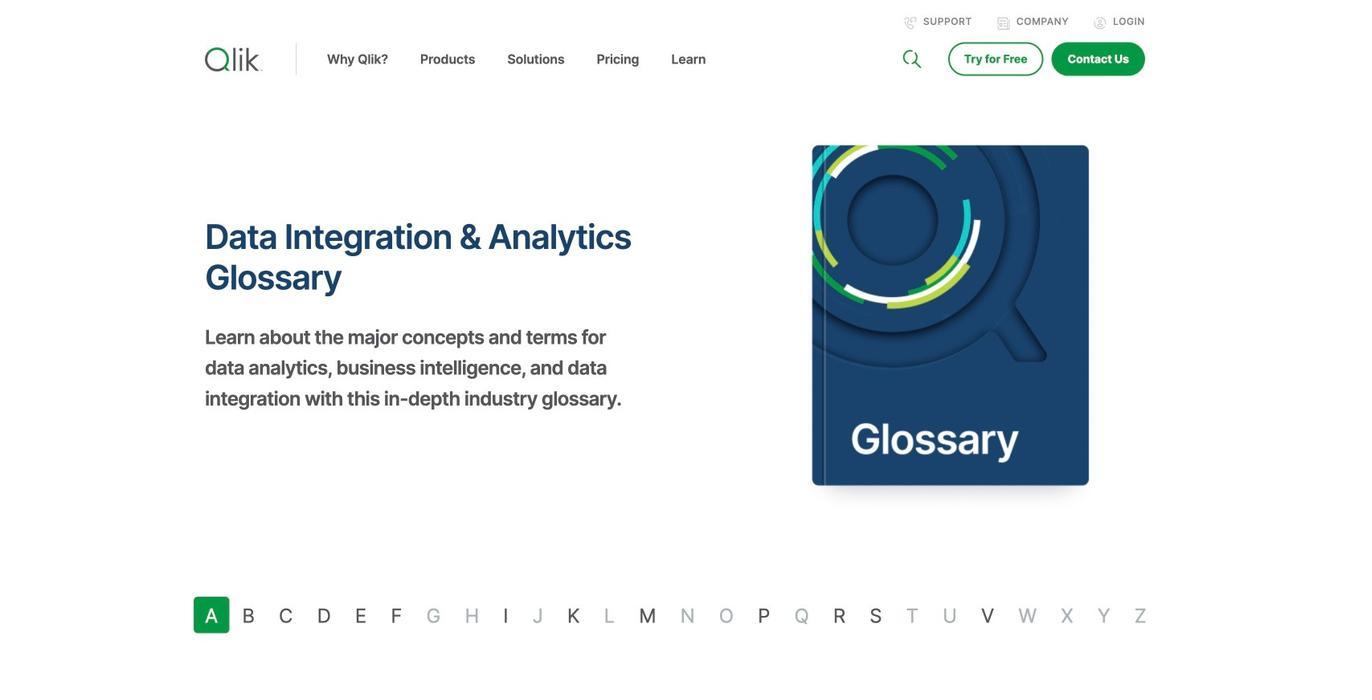 Task type: vqa. For each thing, say whether or not it's contained in the screenshot.
Company image
yes



Task type: locate. For each thing, give the bounding box(es) containing it.
qlik image
[[205, 47, 263, 72]]



Task type: describe. For each thing, give the bounding box(es) containing it.
company image
[[998, 17, 1011, 30]]

data integration & analytics glossary - hero image image
[[688, 95, 1254, 537]]

login image
[[1095, 17, 1107, 30]]

support image
[[905, 17, 917, 30]]



